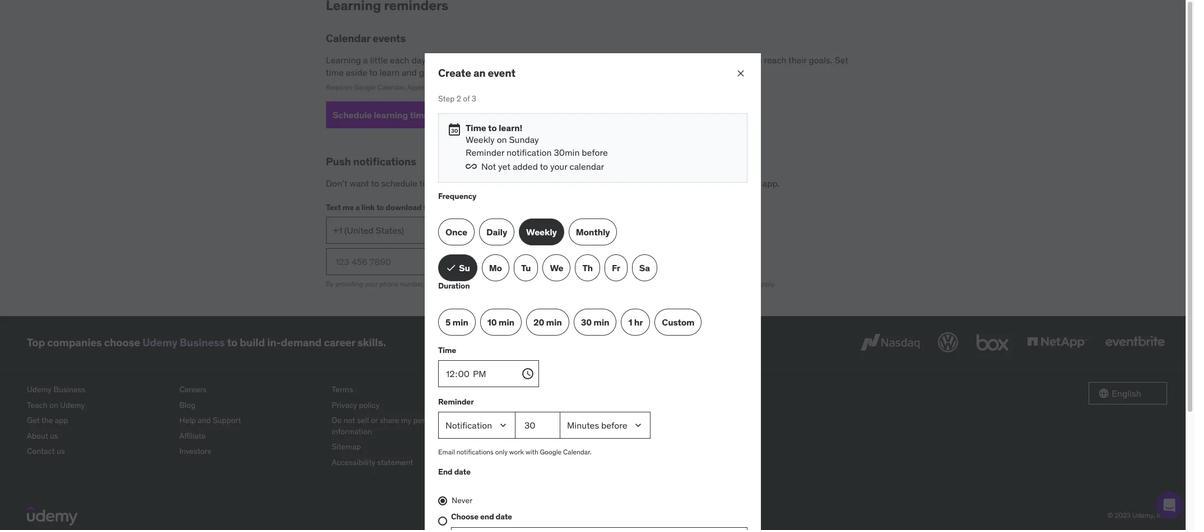 Task type: vqa. For each thing, say whether or not it's contained in the screenshot.
Top-
no



Task type: locate. For each thing, give the bounding box(es) containing it.
blocks?
[[440, 178, 470, 189]]

sell
[[357, 415, 369, 425]]

get
[[27, 415, 40, 425]]

send
[[450, 256, 472, 267]]

choose
[[451, 512, 479, 522]]

0 vertical spatial your
[[501, 67, 518, 78]]

1 vertical spatial on
[[49, 400, 58, 410]]

min right 5
[[452, 316, 468, 328]]

weekly up we
[[526, 226, 557, 237]]

123 456 7890 text field
[[326, 248, 438, 275]]

0 horizontal spatial or
[[371, 415, 378, 425]]

0 horizontal spatial app.
[[649, 280, 662, 288]]

a left habit
[[664, 54, 669, 65]]

0 vertical spatial date
[[454, 466, 471, 477]]

reminder inside time to learn! weekly on sunday reminder notification 30min before
[[466, 147, 504, 158]]

0 vertical spatial with
[[598, 280, 611, 288]]

0 horizontal spatial business
[[53, 384, 85, 394]]

reminder up personal
[[438, 397, 474, 407]]

min
[[452, 316, 468, 328], [499, 316, 514, 328], [546, 316, 562, 328], [594, 316, 609, 328]]

0 vertical spatial get
[[419, 67, 432, 78]]

0 vertical spatial time
[[466, 122, 486, 133]]

notifications up schedule
[[353, 155, 416, 168]]

phone
[[379, 280, 398, 288]]

text
[[326, 202, 341, 213]]

1 horizontal spatial google
[[540, 448, 562, 456]]

and down day
[[402, 67, 417, 78]]

time right medium image
[[466, 122, 486, 133]]

small image left su
[[445, 262, 457, 274]]

2
[[456, 93, 461, 103]]

to left build
[[227, 335, 237, 349]]

english button
[[1089, 382, 1167, 405]]

or up 2
[[456, 83, 462, 92]]

1 vertical spatial set
[[472, 178, 486, 189]]

1 horizontal spatial date
[[496, 512, 512, 522]]

notifications inside create an event dialog
[[456, 448, 494, 456]]

learning down apple
[[374, 109, 408, 120]]

may
[[744, 280, 757, 288]]

from
[[667, 178, 686, 189]]

link
[[361, 202, 375, 213], [618, 280, 628, 288]]

get down 'calendar'
[[578, 178, 591, 189]]

on down learn!
[[497, 134, 507, 145]]

push
[[326, 155, 351, 168]]

on right "teach"
[[49, 400, 58, 410]]

1 horizontal spatial business
[[180, 335, 225, 349]]

to down little
[[369, 67, 377, 78]]

notification
[[507, 147, 552, 158]]

1 vertical spatial small image
[[445, 262, 457, 274]]

20 min
[[533, 316, 562, 328]]

number,
[[400, 280, 424, 288]]

0 vertical spatial or
[[456, 83, 462, 92]]

0 horizontal spatial and
[[198, 415, 211, 425]]

20
[[533, 316, 544, 328]]

0 vertical spatial weekly
[[466, 134, 495, 145]]

1 vertical spatial us
[[57, 446, 65, 456]]

small image
[[431, 109, 442, 121], [1098, 388, 1109, 399]]

accessibility
[[332, 457, 375, 467]]

make
[[605, 54, 627, 65]]

are
[[694, 54, 706, 65]]

teach on udemy link
[[27, 398, 170, 413]]

1 horizontal spatial the
[[423, 202, 435, 213]]

0 horizontal spatial google
[[354, 83, 376, 92]]

1 vertical spatial time
[[438, 345, 456, 355]]

2 horizontal spatial notifications
[[615, 178, 665, 189]]

1 horizontal spatial or
[[456, 83, 462, 92]]

end
[[438, 466, 452, 477]]

careers
[[179, 384, 207, 394]]

not
[[481, 161, 496, 172]]

your inside create an event dialog
[[550, 161, 567, 172]]

2 horizontal spatial get
[[638, 280, 648, 288]]

little
[[370, 54, 388, 65]]

2 vertical spatial the
[[41, 415, 53, 425]]

1 vertical spatial the
[[423, 202, 435, 213]]

small image left not
[[466, 161, 477, 172]]

0 horizontal spatial your
[[365, 280, 378, 288]]

app inside 'udemy business teach on udemy get the app about us contact us'
[[55, 415, 68, 425]]

0 vertical spatial small image
[[431, 109, 442, 121]]

1 vertical spatial with
[[526, 448, 538, 456]]

step 2 of 3
[[438, 93, 476, 103]]

date right the end at left
[[454, 466, 471, 477]]

terms privacy policy do not sell or share my personal information sitemap accessibility statement
[[332, 384, 444, 467]]

mo
[[489, 262, 502, 273]]

set down not
[[472, 178, 486, 189]]

3 min from the left
[[546, 316, 562, 328]]

or right sell
[[371, 415, 378, 425]]

we
[[550, 262, 563, 273]]

the right from
[[688, 178, 701, 189]]

time
[[466, 122, 486, 133], [438, 345, 456, 355]]

1 horizontal spatial your
[[501, 67, 518, 78]]

time left blocks?
[[419, 178, 437, 189]]

1 vertical spatial get
[[578, 178, 591, 189]]

udemy right choose
[[142, 335, 177, 349]]

min for 10 min
[[499, 316, 514, 328]]

0 horizontal spatial set
[[472, 178, 486, 189]]

1 horizontal spatial with
[[598, 280, 611, 288]]

0 vertical spatial app.
[[762, 178, 780, 189]]

get inside learning a little each day adds up. research shows that students who make learning a habit are more likely to reach their goals. set time aside to learn and get reminders using your learning scheduler. requires google calendar, apple calendar, or outlook
[[419, 67, 432, 78]]

us right about
[[50, 431, 58, 441]]

don't
[[326, 178, 347, 189]]

udemy business link up get the app link
[[27, 382, 170, 398]]

1 horizontal spatial notifications
[[456, 448, 494, 456]]

0 vertical spatial on
[[497, 134, 507, 145]]

1 horizontal spatial time
[[466, 122, 486, 133]]

0 horizontal spatial on
[[49, 400, 58, 410]]

4 min from the left
[[594, 316, 609, 328]]

min right 20
[[546, 316, 562, 328]]

30min
[[554, 147, 580, 158]]

create an event dialog
[[425, 53, 761, 530]]

do
[[332, 415, 342, 425]]

notifications for push notifications
[[353, 155, 416, 168]]

terms link
[[332, 382, 475, 398]]

time down 5
[[438, 345, 456, 355]]

share
[[380, 415, 399, 425]]

your down shows
[[501, 67, 518, 78]]

accessibility statement link
[[332, 455, 475, 470]]

1 horizontal spatial small image
[[1098, 388, 1109, 399]]

1 vertical spatial or
[[371, 415, 378, 425]]

app. down sa at right
[[649, 280, 662, 288]]

1 vertical spatial your
[[550, 161, 567, 172]]

0 vertical spatial reminder
[[466, 147, 504, 158]]

to right want
[[371, 178, 379, 189]]

1 horizontal spatial on
[[497, 134, 507, 145]]

email notifications only work with google calendar.
[[438, 448, 591, 456]]

end
[[480, 512, 494, 522]]

1 vertical spatial app
[[55, 415, 68, 425]]

the inside 'udemy business teach on udemy get the app about us contact us'
[[41, 415, 53, 425]]

1 horizontal spatial weekly
[[526, 226, 557, 237]]

1 vertical spatial weekly
[[526, 226, 557, 237]]

0 vertical spatial app
[[437, 202, 451, 213]]

google down aside
[[354, 83, 376, 92]]

time
[[326, 67, 344, 78], [410, 109, 429, 120], [419, 178, 437, 189], [507, 280, 521, 288]]

2 min from the left
[[499, 316, 514, 328]]

email
[[438, 448, 455, 456]]

students
[[549, 54, 584, 65]]

business inside 'udemy business teach on udemy get the app about us contact us'
[[53, 384, 85, 394]]

0 horizontal spatial weekly
[[466, 134, 495, 145]]

time down learning on the left top
[[326, 67, 344, 78]]

blog link
[[179, 398, 323, 413]]

time inside time to learn! weekly on sunday reminder notification 30min before
[[466, 122, 486, 133]]

learning down 'that'
[[520, 67, 553, 78]]

rates
[[727, 280, 742, 288]]

reminder
[[530, 178, 566, 189]]

calendar
[[570, 161, 604, 172]]

us right contact
[[57, 446, 65, 456]]

day
[[412, 54, 426, 65]]

link down the fr
[[618, 280, 628, 288]]

event
[[488, 66, 515, 79]]

1 vertical spatial small image
[[1098, 388, 1109, 399]]

not yet added to your calendar
[[481, 161, 604, 172]]

1 vertical spatial link
[[618, 280, 628, 288]]

to inside time to learn! weekly on sunday reminder notification 30min before
[[488, 122, 497, 133]]

to
[[754, 54, 762, 65], [369, 67, 377, 78], [488, 122, 497, 133], [540, 161, 548, 172], [371, 178, 379, 189], [568, 178, 576, 189], [376, 202, 384, 213], [457, 280, 463, 288], [630, 280, 636, 288], [227, 335, 237, 349]]

notifications left only
[[456, 448, 494, 456]]

time down apple
[[410, 109, 429, 120]]

1 vertical spatial udemy business link
[[27, 382, 170, 398]]

weekly right medium image
[[466, 134, 495, 145]]

your down 30min
[[550, 161, 567, 172]]

app for get
[[55, 415, 68, 425]]

small image down step
[[431, 109, 442, 121]]

0 horizontal spatial get
[[419, 67, 432, 78]]

app right get
[[55, 415, 68, 425]]

link right me
[[361, 202, 375, 213]]

goals.
[[809, 54, 832, 65]]

small image
[[466, 161, 477, 172], [445, 262, 457, 274]]

set right goals.
[[835, 54, 848, 65]]

0 horizontal spatial small image
[[431, 109, 442, 121]]

weekly inside time to learn! weekly on sunday reminder notification 30min before
[[466, 134, 495, 145]]

calendar, down learn
[[377, 83, 406, 92]]

0 horizontal spatial notifications
[[353, 155, 416, 168]]

or inside terms privacy policy do not sell or share my personal information sitemap accessibility statement
[[371, 415, 378, 425]]

small image left english in the right of the page
[[1098, 388, 1109, 399]]

receive
[[465, 280, 486, 288]]

0 vertical spatial link
[[361, 202, 375, 213]]

2 horizontal spatial your
[[550, 161, 567, 172]]

get down sa at right
[[638, 280, 648, 288]]

small image inside schedule learning time button
[[431, 109, 442, 121]]

want
[[350, 178, 369, 189]]

to right "likely"
[[754, 54, 762, 65]]

business up teach on udemy "link"
[[53, 384, 85, 394]]

personal
[[413, 415, 444, 425]]

with right message
[[598, 280, 611, 288]]

learning inside button
[[374, 109, 408, 120]]

min right 30
[[594, 316, 609, 328]]

1 horizontal spatial get
[[578, 178, 591, 189]]

affiliate
[[179, 431, 206, 441]]

0 vertical spatial small image
[[466, 161, 477, 172]]

date right end
[[496, 512, 512, 522]]

the right download
[[423, 202, 435, 213]]

none number field inside create an event dialog
[[516, 412, 560, 439]]

1 min from the left
[[452, 316, 468, 328]]

custom
[[662, 316, 694, 328]]

with right work
[[526, 448, 538, 456]]

app
[[437, 202, 451, 213], [55, 415, 68, 425]]

reminder up not
[[466, 147, 504, 158]]

0 horizontal spatial time
[[438, 345, 456, 355]]

1 vertical spatial business
[[53, 384, 85, 394]]

time for time
[[438, 345, 456, 355]]

1 vertical spatial google
[[540, 448, 562, 456]]

sa
[[639, 262, 650, 273]]

0 horizontal spatial date
[[454, 466, 471, 477]]

by providing your phone number, you agree to receive a one-time automated text message with a link to get app. standard messaging rates may apply.
[[326, 280, 776, 288]]

udemy,
[[1132, 511, 1155, 520]]

on inside time to learn! weekly on sunday reminder notification 30min before
[[497, 134, 507, 145]]

your inside learning a little each day adds up. research shows that students who make learning a habit are more likely to reach their goals. set time aside to learn and get reminders using your learning scheduler. requires google calendar, apple calendar, or outlook
[[501, 67, 518, 78]]

1 horizontal spatial link
[[618, 280, 628, 288]]

sunday
[[509, 134, 539, 145]]

each
[[390, 54, 409, 65]]

and right help
[[198, 415, 211, 425]]

your left phone
[[365, 280, 378, 288]]

calendar
[[326, 31, 370, 45]]

calendar,
[[377, 83, 406, 92], [426, 83, 454, 92]]

2 vertical spatial notifications
[[456, 448, 494, 456]]

udemy business link up careers
[[142, 335, 225, 349]]

to left learn!
[[488, 122, 497, 133]]

business up careers
[[180, 335, 225, 349]]

0 vertical spatial set
[[835, 54, 848, 65]]

create
[[438, 66, 471, 79]]

None number field
[[516, 412, 560, 439]]

netapp image
[[1025, 330, 1089, 355]]

1 horizontal spatial app
[[437, 202, 451, 213]]

agree
[[438, 280, 455, 288]]

min right 10
[[499, 316, 514, 328]]

get down day
[[419, 67, 432, 78]]

1 horizontal spatial and
[[402, 67, 417, 78]]

1 horizontal spatial calendar,
[[426, 83, 454, 92]]

notifications left from
[[615, 178, 665, 189]]

1 vertical spatial and
[[198, 415, 211, 425]]

small image inside english button
[[1098, 388, 1109, 399]]

app.
[[762, 178, 780, 189], [649, 280, 662, 288]]

contact us link
[[27, 444, 170, 459]]

app. right the mobile on the top right of page
[[762, 178, 780, 189]]

1 vertical spatial app.
[[649, 280, 662, 288]]

privacy
[[332, 400, 357, 410]]

0 vertical spatial google
[[354, 83, 376, 92]]

inc.
[[1157, 511, 1167, 520]]

0 horizontal spatial the
[[41, 415, 53, 425]]

text
[[556, 280, 568, 288]]

0 vertical spatial the
[[688, 178, 701, 189]]

1 horizontal spatial set
[[835, 54, 848, 65]]

calendar, up step
[[426, 83, 454, 92]]

0 vertical spatial and
[[402, 67, 417, 78]]

help and support link
[[179, 413, 323, 429]]

0 horizontal spatial calendar,
[[377, 83, 406, 92]]

1 vertical spatial notifications
[[615, 178, 665, 189]]

0 horizontal spatial app
[[55, 415, 68, 425]]

medium image
[[448, 123, 461, 136]]

the right get
[[41, 415, 53, 425]]

0 horizontal spatial with
[[526, 448, 538, 456]]

0 vertical spatial notifications
[[353, 155, 416, 168]]

google left calendar.
[[540, 448, 562, 456]]

app down frequency
[[437, 202, 451, 213]]



Task type: describe. For each thing, give the bounding box(es) containing it.
min for 20 min
[[546, 316, 562, 328]]

scheduler.
[[555, 67, 596, 78]]

to up reminder in the top of the page
[[540, 161, 548, 172]]

about us link
[[27, 429, 170, 444]]

sitemap link
[[332, 439, 475, 455]]

about
[[27, 431, 48, 441]]

their
[[788, 54, 807, 65]]

me
[[342, 202, 354, 213]]

messaging
[[693, 280, 726, 288]]

0 vertical spatial business
[[180, 335, 225, 349]]

that
[[531, 54, 547, 65]]

duration
[[438, 281, 470, 291]]

english
[[1112, 388, 1141, 399]]

calendar.
[[563, 448, 591, 456]]

never
[[452, 495, 472, 505]]

careers blog help and support affiliate investors
[[179, 384, 241, 456]]

udemy left the mobile on the top right of page
[[703, 178, 731, 189]]

google inside learning a little each day adds up. research shows that students who make learning a habit are more likely to reach their goals. set time aside to learn and get reminders using your learning scheduler. requires google calendar, apple calendar, or outlook
[[354, 83, 376, 92]]

statement
[[377, 457, 413, 467]]

notifications for email notifications only work with google calendar.
[[456, 448, 494, 456]]

create an event
[[438, 66, 515, 79]]

top companies choose udemy business to build in-demand career skills.
[[27, 335, 386, 349]]

schedule
[[333, 109, 372, 120]]

end date
[[438, 466, 471, 477]]

frequency
[[438, 191, 476, 201]]

likely
[[731, 54, 752, 65]]

support
[[213, 415, 241, 425]]

2 calendar, from the left
[[426, 83, 454, 92]]

blog
[[179, 400, 196, 410]]

udemy up "teach"
[[27, 384, 52, 394]]

app for download
[[437, 202, 451, 213]]

0 vertical spatial udemy business link
[[142, 335, 225, 349]]

push
[[593, 178, 613, 189]]

time inside learning a little each day adds up. research shows that students who make learning a habit are more likely to reach their goals. set time aside to learn and get reminders using your learning scheduler. requires google calendar, apple calendar, or outlook
[[326, 67, 344, 78]]

learning right make
[[629, 54, 662, 65]]

shows
[[504, 54, 529, 65]]

2 vertical spatial get
[[638, 280, 648, 288]]

set inside learning a little each day adds up. research shows that students who make learning a habit are more likely to reach their goals. set time aside to learn and get reminders using your learning scheduler. requires google calendar, apple calendar, or outlook
[[835, 54, 848, 65]]

volkswagen image
[[936, 330, 960, 355]]

a down the fr
[[613, 280, 616, 288]]

yet
[[498, 161, 510, 172]]

2 horizontal spatial the
[[688, 178, 701, 189]]

google inside create an event dialog
[[540, 448, 562, 456]]

to left download
[[376, 202, 384, 213]]

min for 5 min
[[452, 316, 468, 328]]

adds
[[428, 54, 447, 65]]

a left little
[[363, 54, 368, 65]]

not
[[344, 415, 355, 425]]

10 min
[[487, 316, 514, 328]]

5 min
[[445, 316, 468, 328]]

before
[[582, 147, 608, 158]]

©
[[1108, 511, 1113, 520]]

apply.
[[758, 280, 776, 288]]

fr
[[612, 262, 620, 273]]

1 horizontal spatial small image
[[466, 161, 477, 172]]

0 horizontal spatial small image
[[445, 262, 457, 274]]

investors
[[179, 446, 211, 456]]

and inside learning a little each day adds up. research shows that students who make learning a habit are more likely to reach their goals. set time aside to learn and get reminders using your learning scheduler. requires google calendar, apple calendar, or outlook
[[402, 67, 417, 78]]

you
[[426, 280, 437, 288]]

Choose end date text field
[[451, 527, 747, 530]]

sitemap
[[332, 442, 361, 452]]

message
[[569, 280, 597, 288]]

learning down yet
[[495, 178, 527, 189]]

2 vertical spatial your
[[365, 280, 378, 288]]

1
[[628, 316, 632, 328]]

1 horizontal spatial app.
[[762, 178, 780, 189]]

with inside create an event dialog
[[526, 448, 538, 456]]

0 vertical spatial us
[[50, 431, 58, 441]]

a left one-
[[488, 280, 492, 288]]

5
[[445, 316, 451, 328]]

1 vertical spatial reminder
[[438, 397, 474, 407]]

contact
[[27, 446, 55, 456]]

schedule learning time
[[333, 109, 429, 120]]

to right agree
[[457, 280, 463, 288]]

using
[[477, 67, 499, 78]]

udemy image
[[27, 506, 78, 525]]

teach
[[27, 400, 47, 410]]

box image
[[974, 330, 1011, 355]]

requires
[[326, 83, 352, 92]]

time for time to learn! weekly on sunday reminder notification 30min before
[[466, 122, 486, 133]]

schedule
[[381, 178, 417, 189]]

time inside button
[[410, 109, 429, 120]]

policy
[[359, 400, 379, 410]]

udemy up get the app link
[[60, 400, 85, 410]]

monthly
[[576, 226, 610, 237]]

reach
[[764, 54, 786, 65]]

a down not
[[488, 178, 493, 189]]

a right me
[[356, 202, 360, 213]]

learning
[[326, 54, 361, 65]]

outlook
[[464, 83, 488, 92]]

nasdaq image
[[858, 330, 922, 355]]

or inside learning a little each day adds up. research shows that students who make learning a habit are more likely to reach their goals. set time aside to learn and get reminders using your learning scheduler. requires google calendar, apple calendar, or outlook
[[456, 83, 462, 92]]

2023
[[1115, 511, 1131, 520]]

habit
[[671, 54, 691, 65]]

and inside careers blog help and support affiliate investors
[[198, 415, 211, 425]]

min for 30 min
[[594, 316, 609, 328]]

get the app link
[[27, 413, 170, 429]]

tu
[[521, 262, 531, 273]]

in-
[[267, 335, 281, 349]]

the for text me a link to download the app
[[423, 202, 435, 213]]

Time time field
[[438, 360, 535, 387]]

careers link
[[179, 382, 323, 398]]

terms
[[332, 384, 353, 394]]

apple
[[407, 83, 425, 92]]

eventbrite image
[[1103, 330, 1167, 355]]

on inside 'udemy business teach on udemy get the app about us contact us'
[[49, 400, 58, 410]]

1 hr
[[628, 316, 643, 328]]

daily
[[486, 226, 507, 237]]

1 calendar, from the left
[[377, 83, 406, 92]]

privacy policy link
[[332, 398, 475, 413]]

© 2023 udemy, inc.
[[1108, 511, 1167, 520]]

time to learn! weekly on sunday reminder notification 30min before
[[466, 122, 608, 158]]

to down 'calendar'
[[568, 178, 576, 189]]

choose end date
[[451, 512, 512, 522]]

to up 1
[[630, 280, 636, 288]]

learn!
[[499, 122, 522, 133]]

1 vertical spatial date
[[496, 512, 512, 522]]

don't want to schedule time blocks? set a learning reminder to get push notifications from the udemy mobile app.
[[326, 178, 780, 189]]

push notifications
[[326, 155, 416, 168]]

learn
[[380, 67, 400, 78]]

0 horizontal spatial link
[[361, 202, 375, 213]]

top
[[27, 335, 45, 349]]

time left automated
[[507, 280, 521, 288]]

close modal image
[[735, 68, 746, 79]]

demand
[[281, 335, 322, 349]]

send button
[[438, 248, 483, 275]]

30 min
[[581, 316, 609, 328]]

the for udemy business teach on udemy get the app about us contact us
[[41, 415, 53, 425]]

investors link
[[179, 444, 323, 459]]

su
[[459, 262, 470, 273]]



